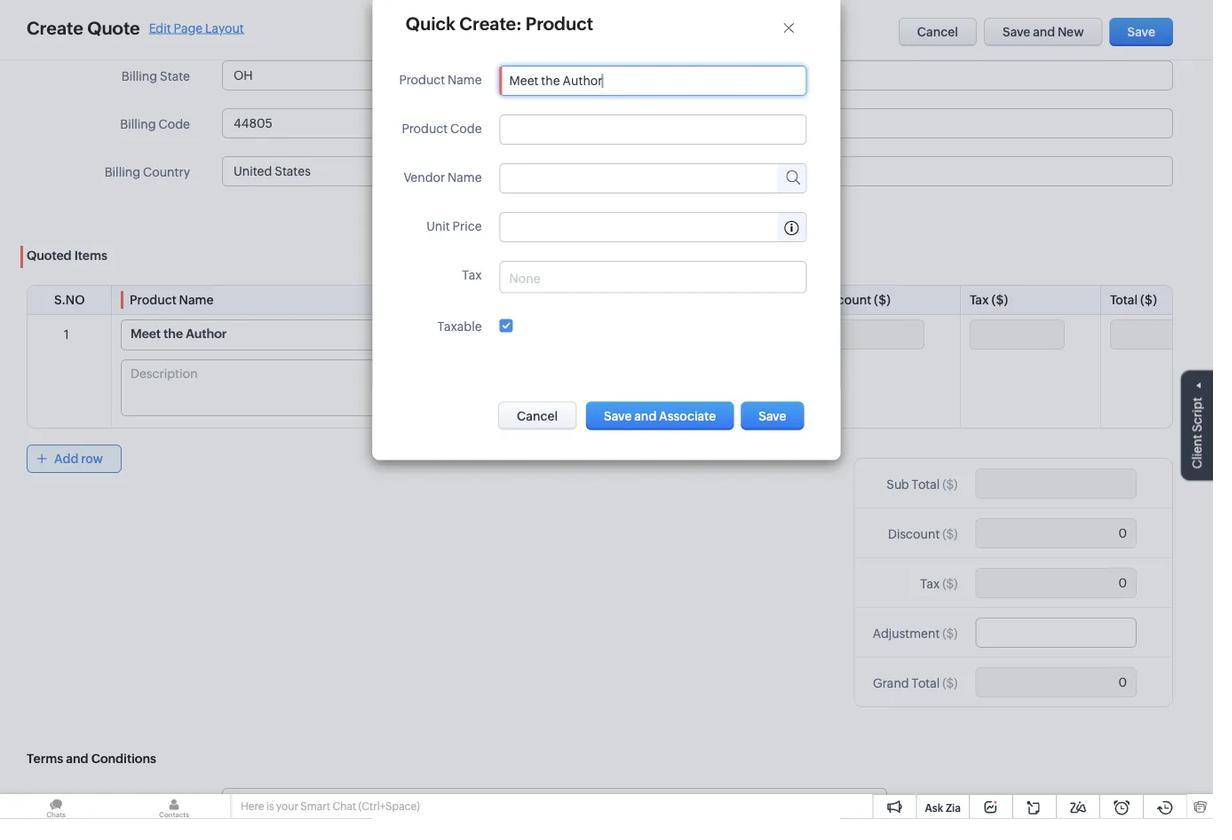 Task type: vqa. For each thing, say whether or not it's contained in the screenshot.
Search Applications text box
no



Task type: locate. For each thing, give the bounding box(es) containing it.
shipping for shipping country
[[692, 165, 745, 179]]

None search field
[[509, 271, 647, 285]]

tax
[[462, 268, 482, 282], [970, 293, 989, 307], [920, 577, 940, 591]]

new
[[1058, 25, 1084, 39]]

is
[[266, 801, 274, 813]]

1 horizontal spatial product name
[[399, 73, 482, 87]]

1 country from the left
[[143, 165, 190, 179]]

0 vertical spatial price
[[453, 219, 482, 234]]

unit price
[[426, 219, 482, 234]]

1 state from the left
[[160, 69, 190, 83]]

billing state
[[121, 69, 190, 83]]

billing for billing country
[[104, 165, 140, 179]]

None text field
[[827, 12, 1173, 43], [827, 60, 1173, 91], [509, 74, 797, 88], [222, 108, 568, 139], [428, 321, 505, 349], [820, 321, 924, 349], [971, 321, 1064, 349], [976, 520, 1136, 548], [976, 569, 1136, 598], [976, 669, 1136, 697], [223, 789, 886, 818], [827, 12, 1173, 43], [827, 60, 1173, 91], [509, 74, 797, 88], [222, 108, 568, 139], [428, 321, 505, 349], [820, 321, 924, 349], [971, 321, 1064, 349], [976, 520, 1136, 548], [976, 569, 1136, 598], [976, 669, 1136, 697], [223, 789, 886, 818]]

1 city from the left
[[167, 21, 190, 35]]

country
[[143, 165, 190, 179], [748, 165, 795, 179]]

0 horizontal spatial and
[[66, 752, 88, 766]]

vendor
[[404, 171, 445, 185]]

2 vertical spatial total
[[912, 676, 940, 690]]

0 horizontal spatial discount
[[819, 293, 872, 307]]

terms and conditions
[[27, 752, 156, 766], [64, 797, 190, 811]]

2 vertical spatial name
[[179, 293, 214, 307]]

discount ($)
[[819, 293, 891, 307]]

conditions
[[91, 752, 156, 766], [126, 797, 190, 811]]

price for list
[[548, 293, 578, 307]]

3 ($) from the left
[[874, 293, 891, 307]]

total
[[1110, 293, 1138, 307], [912, 477, 940, 492], [912, 676, 940, 690]]

chat
[[332, 801, 356, 813]]

1 horizontal spatial save
[[1127, 25, 1155, 39]]

billing up billing country
[[120, 117, 156, 131]]

billing down billing code
[[104, 165, 140, 179]]

taxable
[[437, 319, 482, 333]]

1 vertical spatial product name
[[130, 293, 214, 307]]

billing
[[129, 21, 164, 35], [121, 69, 157, 83], [120, 117, 156, 131], [104, 165, 140, 179]]

product
[[399, 73, 445, 87], [402, 122, 448, 136], [130, 293, 177, 307]]

billing city
[[129, 21, 190, 35]]

save
[[1003, 25, 1031, 39], [1127, 25, 1155, 39]]

0 vertical spatial discount
[[819, 293, 872, 307]]

product name
[[399, 73, 482, 87], [130, 293, 214, 307]]

product up product code
[[399, 73, 445, 87]]

0 vertical spatial shipping
[[717, 21, 769, 35]]

quick
[[406, 13, 455, 34]]

($) for discount ($)
[[874, 293, 891, 307]]

ask zia
[[925, 802, 961, 814]]

client script
[[1190, 398, 1204, 469]]

chats image
[[0, 795, 112, 820]]

1 vertical spatial discount
[[888, 527, 940, 541]]

contacts image
[[118, 795, 230, 820]]

None button
[[498, 402, 577, 430], [586, 402, 734, 430], [498, 402, 577, 430], [586, 402, 734, 430]]

0 horizontal spatial code
[[158, 117, 190, 131]]

quoted items
[[27, 249, 107, 263]]

save and new button
[[984, 18, 1103, 46]]

ask
[[925, 802, 943, 814]]

shipping country
[[692, 165, 795, 179]]

4 ($) from the left
[[991, 293, 1008, 307]]

0 horizontal spatial product name
[[130, 293, 214, 307]]

save right new
[[1127, 25, 1155, 39]]

0 horizontal spatial price
[[453, 219, 482, 234]]

discount
[[819, 293, 872, 307], [888, 527, 940, 541]]

shipping for shipping city
[[717, 21, 769, 35]]

grand total
[[873, 676, 940, 690]]

2 horizontal spatial and
[[1033, 25, 1055, 39]]

city
[[167, 21, 190, 35], [772, 21, 795, 35]]

client
[[1190, 435, 1204, 469]]

1 vertical spatial conditions
[[126, 797, 190, 811]]

0 horizontal spatial city
[[167, 21, 190, 35]]

($)
[[580, 293, 597, 307], [717, 293, 733, 307], [874, 293, 891, 307], [991, 293, 1008, 307], [1140, 293, 1157, 307]]

country for billing country
[[143, 165, 190, 179]]

2 state from the left
[[765, 69, 795, 83]]

0 vertical spatial tax
[[462, 268, 482, 282]]

total ($)
[[1110, 293, 1157, 307]]

0 horizontal spatial country
[[143, 165, 190, 179]]

1 vertical spatial price
[[548, 293, 578, 307]]

1 horizontal spatial code
[[450, 122, 482, 136]]

1 save from the left
[[1003, 25, 1031, 39]]

0 vertical spatial terms
[[27, 752, 63, 766]]

0 vertical spatial name
[[448, 73, 482, 87]]

1 vertical spatial total
[[912, 477, 940, 492]]

city for billing city
[[167, 21, 190, 35]]

save left new
[[1003, 25, 1031, 39]]

0 horizontal spatial state
[[160, 69, 190, 83]]

None text field
[[222, 12, 568, 43], [222, 60, 568, 91], [827, 108, 1173, 139], [55, 321, 101, 349], [976, 470, 1136, 498], [976, 619, 1136, 647], [222, 12, 568, 43], [222, 60, 568, 91], [827, 108, 1173, 139], [55, 321, 101, 349], [976, 470, 1136, 498], [976, 619, 1136, 647]]

state
[[160, 69, 190, 83], [765, 69, 795, 83]]

1 vertical spatial terms
[[64, 797, 99, 811]]

price right the unit
[[453, 219, 482, 234]]

0 vertical spatial and
[[1033, 25, 1055, 39]]

shipping
[[717, 21, 769, 35], [709, 69, 762, 83], [692, 165, 745, 179]]

2 vertical spatial tax
[[920, 577, 940, 591]]

price
[[453, 219, 482, 234], [548, 293, 578, 307]]

2 country from the left
[[748, 165, 795, 179]]

2 save from the left
[[1127, 25, 1155, 39]]

0 horizontal spatial save
[[1003, 25, 1031, 39]]

2 ($) from the left
[[717, 293, 733, 307]]

edit
[[149, 21, 171, 35]]

1 horizontal spatial country
[[748, 165, 795, 179]]

add row button
[[27, 445, 122, 473]]

zia
[[946, 802, 961, 814]]

1 vertical spatial shipping
[[709, 69, 762, 83]]

price down none search field
[[548, 293, 578, 307]]

5 ($) from the left
[[1140, 293, 1157, 307]]

billing left page
[[129, 21, 164, 35]]

1 vertical spatial name
[[448, 171, 482, 185]]

code for billing code
[[158, 117, 190, 131]]

state down page
[[160, 69, 190, 83]]

1 horizontal spatial discount
[[888, 527, 940, 541]]

code
[[158, 117, 190, 131], [450, 122, 482, 136]]

save for save
[[1127, 25, 1155, 39]]

save for save and new
[[1003, 25, 1031, 39]]

amount ($)
[[667, 293, 733, 307]]

1 vertical spatial and
[[66, 752, 88, 766]]

code down billing state
[[158, 117, 190, 131]]

terms
[[27, 752, 63, 766], [64, 797, 99, 811]]

state down the shipping city
[[765, 69, 795, 83]]

2 vertical spatial and
[[102, 797, 124, 811]]

2 vertical spatial shipping
[[692, 165, 745, 179]]

code up vendor name
[[450, 122, 482, 136]]

country for shipping country
[[748, 165, 795, 179]]

and
[[1033, 25, 1055, 39], [66, 752, 88, 766], [102, 797, 124, 811]]

2 horizontal spatial tax
[[970, 293, 989, 307]]

billing down create quote edit page layout
[[121, 69, 157, 83]]

state for shipping state
[[765, 69, 795, 83]]

save and new
[[1003, 25, 1084, 39]]

discount for discount ($)
[[819, 293, 872, 307]]

product right s.no
[[130, 293, 177, 307]]

save inside button
[[1003, 25, 1031, 39]]

create: product
[[459, 13, 593, 34]]

sub
[[887, 477, 909, 492]]

None submit
[[741, 402, 804, 430]]

1 horizontal spatial tax
[[920, 577, 940, 591]]

name
[[448, 73, 482, 87], [448, 171, 482, 185], [179, 293, 214, 307]]

items
[[74, 249, 107, 263]]

($) for amount ($)
[[717, 293, 733, 307]]

total for sub total
[[912, 477, 940, 492]]

s.no
[[54, 293, 85, 307]]

0 vertical spatial product
[[399, 73, 445, 87]]

product up 'vendor'
[[402, 122, 448, 136]]

1 horizontal spatial state
[[765, 69, 795, 83]]

None field
[[501, 262, 806, 292]]

sub total
[[887, 477, 940, 492]]

1 horizontal spatial price
[[548, 293, 578, 307]]

billing for billing city
[[129, 21, 164, 35]]

and inside button
[[1033, 25, 1055, 39]]

2 city from the left
[[772, 21, 795, 35]]

save inside 'button'
[[1127, 25, 1155, 39]]

shipping city
[[717, 21, 795, 35]]

1 horizontal spatial city
[[772, 21, 795, 35]]

0 vertical spatial total
[[1110, 293, 1138, 307]]

your
[[276, 801, 298, 813]]

discount for discount
[[888, 527, 940, 541]]

1 vertical spatial product
[[402, 122, 448, 136]]



Task type: describe. For each thing, give the bounding box(es) containing it.
0 vertical spatial terms and conditions
[[27, 752, 156, 766]]

1 vertical spatial tax
[[970, 293, 989, 307]]

code for product code
[[450, 122, 482, 136]]

($) for tax ($)
[[991, 293, 1008, 307]]

row
[[81, 452, 103, 466]]

($) for total ($)
[[1140, 293, 1157, 307]]

product code
[[402, 122, 482, 136]]

smart
[[300, 801, 330, 813]]

adjustment
[[873, 627, 940, 641]]

cancel button
[[899, 18, 977, 46]]

billing code
[[120, 117, 190, 131]]

2 vertical spatial product
[[130, 293, 177, 307]]

create quote edit page layout
[[27, 18, 244, 38]]

quick create: product
[[406, 13, 593, 34]]

cancel
[[917, 25, 958, 39]]

billing for billing state
[[121, 69, 157, 83]]

add
[[54, 452, 79, 466]]

city for shipping city
[[772, 21, 795, 35]]

price for unit
[[453, 219, 482, 234]]

unit
[[426, 219, 450, 234]]

here
[[241, 801, 264, 813]]

shipping state
[[709, 69, 795, 83]]

(ctrl+space)
[[358, 801, 420, 813]]

shipping for shipping state
[[709, 69, 762, 83]]

edit page layout link
[[149, 21, 244, 35]]

0 vertical spatial product name
[[399, 73, 482, 87]]

total for grand total
[[912, 676, 940, 690]]

grand
[[873, 676, 909, 690]]

billing country
[[104, 165, 190, 179]]

here is your smart chat (ctrl+space)
[[241, 801, 420, 813]]

script
[[1190, 398, 1204, 432]]

quoted
[[27, 249, 72, 263]]

Description text field
[[122, 361, 408, 419]]

add row
[[54, 452, 103, 466]]

state for billing state
[[160, 69, 190, 83]]

1 vertical spatial terms and conditions
[[64, 797, 190, 811]]

1 ($) from the left
[[580, 293, 597, 307]]

create
[[27, 18, 83, 38]]

vendor name
[[404, 171, 482, 185]]

layout
[[205, 21, 244, 35]]

save button
[[1110, 18, 1173, 46]]

list price ($)
[[525, 293, 597, 307]]

0 horizontal spatial tax
[[462, 268, 482, 282]]

1 horizontal spatial and
[[102, 797, 124, 811]]

list
[[525, 293, 546, 307]]

billing for billing code
[[120, 117, 156, 131]]

0 vertical spatial conditions
[[91, 752, 156, 766]]

amount
[[667, 293, 714, 307]]

page
[[174, 21, 203, 35]]

quote
[[87, 18, 140, 38]]

tax ($)
[[970, 293, 1008, 307]]



